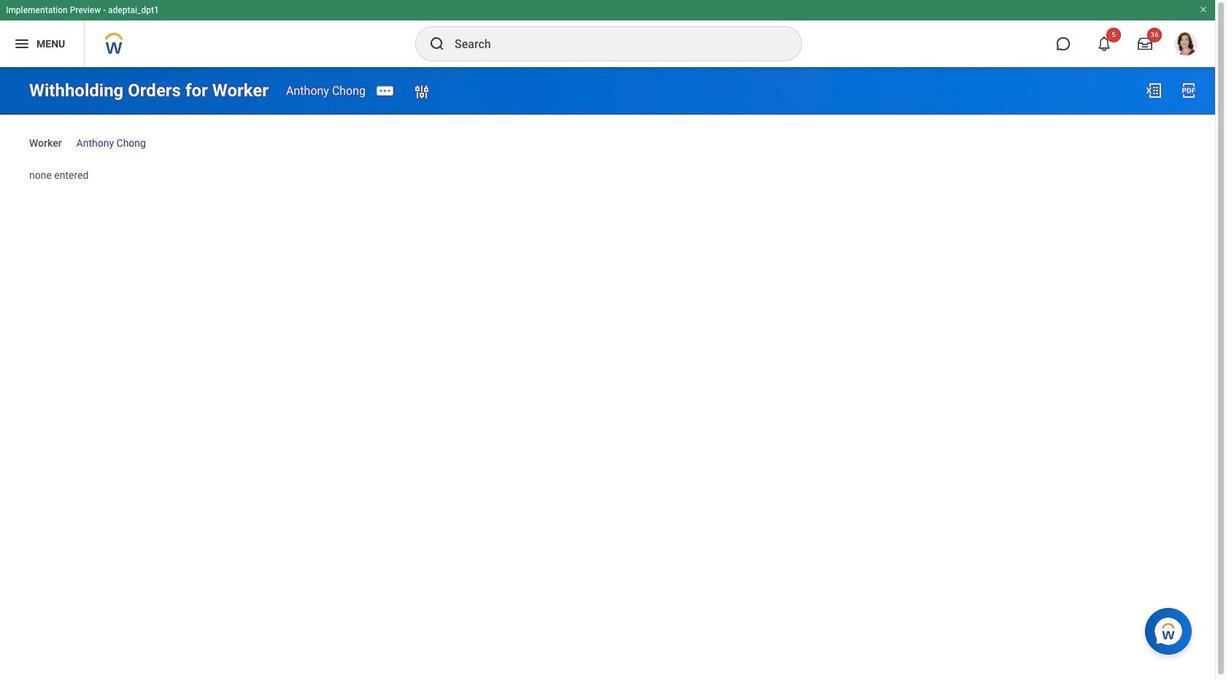 Task type: vqa. For each thing, say whether or not it's contained in the screenshot.
the Form
no



Task type: describe. For each thing, give the bounding box(es) containing it.
search image
[[428, 35, 446, 53]]

inbox large image
[[1138, 36, 1152, 51]]

export to excel image
[[1145, 82, 1163, 99]]

change selection image
[[413, 84, 431, 101]]

justify image
[[13, 35, 31, 53]]

Search Workday  search field
[[455, 28, 771, 60]]

profile logan mcneil image
[[1174, 32, 1198, 58]]



Task type: locate. For each thing, give the bounding box(es) containing it.
banner
[[0, 0, 1215, 67]]

close environment banner image
[[1199, 5, 1208, 14]]

notifications large image
[[1097, 36, 1112, 51]]

view printable version (pdf) image
[[1180, 82, 1198, 99]]

main content
[[0, 67, 1215, 195]]



